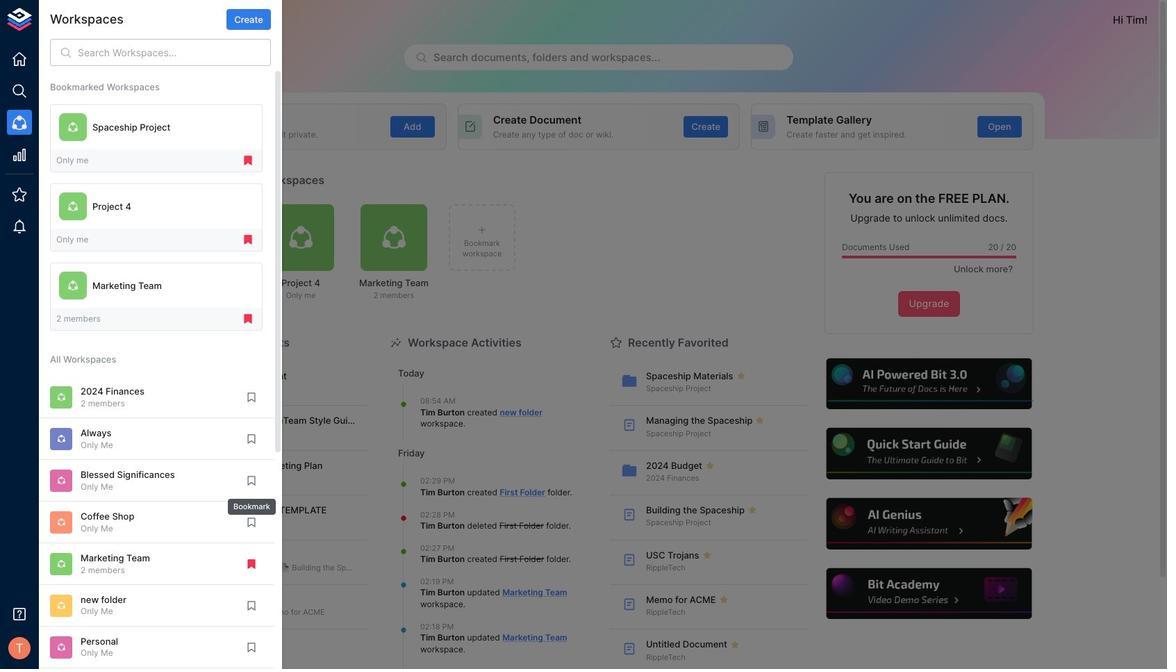 Task type: locate. For each thing, give the bounding box(es) containing it.
0 vertical spatial bookmark image
[[245, 391, 258, 404]]

1 remove bookmark image from the top
[[242, 154, 254, 167]]

tooltip
[[227, 489, 277, 517]]

2 bookmark image from the top
[[245, 600, 258, 612]]

help image
[[825, 356, 1034, 411], [825, 426, 1034, 481], [825, 496, 1034, 551], [825, 566, 1034, 622]]

Search Workspaces... text field
[[78, 39, 271, 66]]

1 vertical spatial bookmark image
[[245, 433, 258, 445]]

1 vertical spatial bookmark image
[[245, 600, 258, 612]]

3 bookmark image from the top
[[245, 641, 258, 654]]

bookmark image
[[245, 391, 258, 404], [245, 433, 258, 445], [245, 516, 258, 529]]

2 vertical spatial bookmark image
[[245, 516, 258, 529]]

remove bookmark image
[[242, 313, 254, 325], [245, 558, 258, 570]]

2 remove bookmark image from the top
[[242, 234, 254, 246]]

4 help image from the top
[[825, 566, 1034, 622]]

0 vertical spatial remove bookmark image
[[242, 313, 254, 325]]

3 help image from the top
[[825, 496, 1034, 551]]

0 vertical spatial bookmark image
[[245, 475, 258, 487]]

0 vertical spatial remove bookmark image
[[242, 154, 254, 167]]

1 vertical spatial remove bookmark image
[[242, 234, 254, 246]]

1 help image from the top
[[825, 356, 1034, 411]]

bookmark image
[[245, 475, 258, 487], [245, 600, 258, 612], [245, 641, 258, 654]]

2 vertical spatial bookmark image
[[245, 641, 258, 654]]

remove bookmark image
[[242, 154, 254, 167], [242, 234, 254, 246]]



Task type: describe. For each thing, give the bounding box(es) containing it.
1 bookmark image from the top
[[245, 475, 258, 487]]

2 bookmark image from the top
[[245, 433, 258, 445]]

3 bookmark image from the top
[[245, 516, 258, 529]]

1 bookmark image from the top
[[245, 391, 258, 404]]

1 vertical spatial remove bookmark image
[[245, 558, 258, 570]]

2 help image from the top
[[825, 426, 1034, 481]]



Task type: vqa. For each thing, say whether or not it's contained in the screenshot.
Remove Bookmark image to the middle
yes



